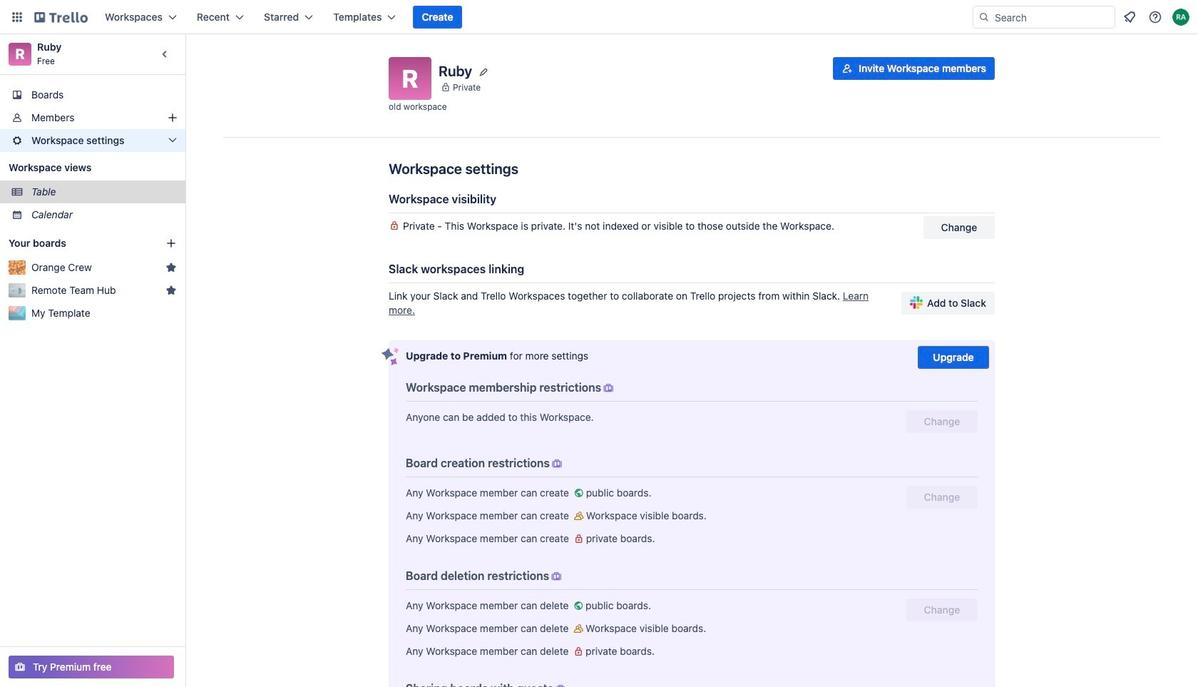 Task type: locate. For each thing, give the bounding box(es) containing it.
sm image
[[602, 381, 616, 395], [572, 532, 586, 546], [554, 682, 568, 687]]

2 vertical spatial sm image
[[554, 682, 568, 687]]

2 starred icon image from the top
[[166, 285, 177, 296]]

0 horizontal spatial sm image
[[554, 682, 568, 687]]

ruby anderson (rubyanderson7) image
[[1173, 9, 1190, 26]]

search image
[[979, 11, 990, 23]]

1 vertical spatial starred icon image
[[166, 285, 177, 296]]

primary element
[[0, 0, 1199, 34]]

workspace navigation collapse icon image
[[156, 44, 176, 64]]

0 vertical spatial starred icon image
[[166, 262, 177, 273]]

sm image
[[550, 457, 564, 471], [572, 486, 586, 500], [572, 509, 586, 523], [549, 569, 564, 584], [572, 599, 586, 613], [572, 621, 586, 636], [572, 644, 586, 659]]

starred icon image
[[166, 262, 177, 273], [166, 285, 177, 296]]

1 vertical spatial sm image
[[572, 532, 586, 546]]

2 horizontal spatial sm image
[[602, 381, 616, 395]]



Task type: describe. For each thing, give the bounding box(es) containing it.
0 vertical spatial sm image
[[602, 381, 616, 395]]

1 starred icon image from the top
[[166, 262, 177, 273]]

open information menu image
[[1149, 10, 1163, 24]]

your boards with 3 items element
[[9, 235, 144, 252]]

sparkle image
[[382, 347, 400, 366]]

back to home image
[[34, 6, 88, 29]]

add board image
[[166, 238, 177, 249]]

Search field
[[990, 7, 1115, 27]]

1 horizontal spatial sm image
[[572, 532, 586, 546]]

0 notifications image
[[1122, 9, 1139, 26]]



Task type: vqa. For each thing, say whether or not it's contained in the screenshot.
board image on the top left of the page
no



